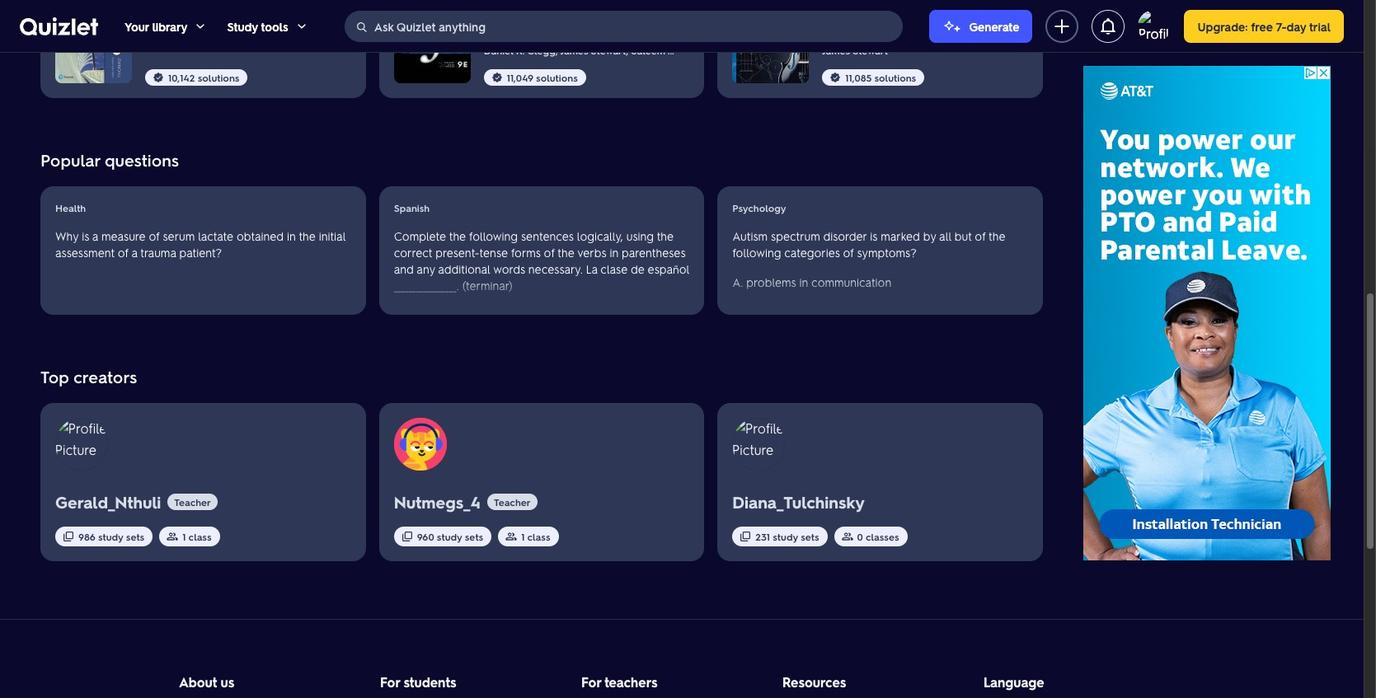 Task type: vqa. For each thing, say whether or not it's contained in the screenshot.
9780134438986
yes



Task type: locate. For each thing, give the bounding box(es) containing it.
9781337613927
[[571, 27, 637, 40]]

in up clase
[[610, 245, 619, 260]]

0 horizontal spatial verified stamp image
[[152, 71, 165, 84]]

of down sentences
[[544, 245, 555, 260]]

calculus: early transcendentals 8th edition by james stewart image
[[733, 0, 809, 83]]

study
[[98, 530, 123, 543], [437, 530, 462, 543], [773, 530, 798, 543]]

0 vertical spatial following
[[469, 228, 518, 243]]

in right obtained
[[287, 228, 296, 243]]

0 horizontal spatial edition
[[167, 7, 199, 21]]

sets for gerald_nthuli
[[126, 530, 144, 543]]

2 horizontal spatial study
[[773, 530, 798, 543]]

james right clegg,
[[560, 44, 588, 57]]

study right 960
[[437, 530, 462, 543]]

edition up stewart
[[840, 27, 872, 40]]

profile picture image
[[1138, 9, 1171, 42], [55, 418, 108, 471], [394, 418, 447, 471], [733, 418, 785, 471]]

2 horizontal spatial verified stamp image
[[829, 71, 842, 84]]

patient?
[[179, 245, 222, 260]]

the up the present-
[[449, 228, 466, 243]]

2 verified stamp image from the left
[[490, 71, 504, 84]]

all
[[939, 228, 951, 243]]

more) right (1
[[650, 27, 677, 40]]

in inside why is a measure of serum lactate obtained in the initial assessment of a trauma patient?
[[287, 228, 296, 243]]

960
[[417, 530, 434, 543]]

1 sets from the left
[[126, 530, 144, 543]]

necessary.
[[528, 261, 583, 276]]

logically,
[[577, 228, 623, 243]]

1 horizontal spatial people image
[[841, 530, 854, 543]]

classes
[[866, 530, 899, 543]]

words
[[493, 261, 525, 276]]

960 study sets
[[417, 530, 483, 543]]

class
[[189, 530, 212, 543], [527, 530, 550, 543]]

nutmegs_4
[[394, 491, 481, 513]]

2 horizontal spatial edition
[[840, 27, 872, 40]]

• inside 14th edition • isbn: 9780134438986 (11 more) christopher e heil, joel r. hass, maurice d. weir
[[202, 7, 205, 21]]

2 horizontal spatial more)
[[991, 27, 1018, 40]]

solutions down clegg,
[[536, 71, 578, 84]]

language
[[984, 674, 1044, 691]]

0 horizontal spatial teacher
[[174, 496, 211, 509]]

1 james from the left
[[560, 44, 588, 57]]

0 vertical spatial a
[[92, 228, 98, 243]]

caret down image left (11 at the left top
[[295, 19, 308, 33]]

• inside 8th edition • isbn: 9781285741550 (4 more) james stewart
[[876, 27, 879, 40]]

sets left people image at the left bottom of the page
[[465, 530, 483, 543]]

_________________.
[[394, 278, 459, 293]]

edition inside 9th edition • isbn: 9781337613927 (1 more) daniel k. clegg, james stewart, saleem watson
[[501, 27, 534, 40]]

isbn:
[[209, 7, 234, 21], [544, 27, 568, 40], [882, 27, 907, 40]]

trial
[[1309, 19, 1331, 33]]

•
[[202, 7, 205, 21], [537, 27, 540, 40], [876, 27, 879, 40]]

• inside 9th edition • isbn: 9781337613927 (1 more) daniel k. clegg, james stewart, saleem watson
[[537, 27, 540, 40]]

of inside complete the following sentences logically, using the correct present-tense forms of the verbs in parentheses and any additional words necessary. la clase de español _________________. (terminar)
[[544, 245, 555, 260]]

set image
[[62, 530, 75, 543], [400, 530, 414, 543]]

about us
[[179, 674, 234, 691]]

0 horizontal spatial following
[[469, 228, 518, 243]]

people image for 0 classes
[[841, 530, 854, 543]]

1 solutions from the left
[[198, 71, 240, 84]]

people image left 0
[[841, 530, 854, 543]]

2 caret down image from the left
[[295, 19, 308, 33]]

the
[[299, 228, 316, 243], [449, 228, 466, 243], [657, 228, 674, 243], [989, 228, 1006, 243], [558, 245, 575, 260]]

2 for from the left
[[581, 674, 601, 691]]

psychology
[[733, 201, 786, 214]]

0 horizontal spatial sets
[[126, 530, 144, 543]]

231
[[756, 530, 770, 543]]

isbn: for clegg,
[[544, 27, 568, 40]]

2 james from the left
[[822, 44, 850, 57]]

teacher for nutmegs_4
[[494, 496, 531, 509]]

2 set image from the left
[[400, 530, 414, 543]]

1 horizontal spatial for
[[581, 674, 601, 691]]

profile picture image up diana_tulchinsky at the bottom of page
[[733, 418, 785, 471]]

in up b. deficits in social interactions
[[799, 275, 808, 289]]

• up stewart
[[876, 27, 879, 40]]

categories
[[784, 245, 840, 260]]

popular questions
[[40, 149, 179, 171]]

people image for 1 class
[[166, 530, 179, 543]]

symptoms?
[[857, 245, 917, 260]]

sets down gerald_nthuli
[[126, 530, 144, 543]]

social
[[798, 304, 828, 319]]

of up trauma
[[149, 228, 160, 243]]

edition inside 14th edition • isbn: 9780134438986 (11 more) christopher e heil, joel r. hass, maurice d. weir
[[167, 7, 199, 21]]

create image
[[1053, 16, 1072, 36]]

1 for gerald_nthuli
[[182, 530, 186, 543]]

more) for maurice
[[324, 7, 351, 21]]

caret down image
[[194, 19, 207, 33], [295, 19, 308, 33]]

0 horizontal spatial •
[[202, 7, 205, 21]]

1 people image from the left
[[166, 530, 179, 543]]

1 horizontal spatial following
[[733, 245, 781, 260]]

is up the symptoms?
[[870, 228, 878, 243]]

1 horizontal spatial edition
[[501, 27, 534, 40]]

3 solutions from the left
[[874, 71, 916, 84]]

1 horizontal spatial 1 class
[[521, 530, 550, 543]]

1 right people image at the left bottom of the page
[[521, 530, 525, 543]]

study tools
[[227, 19, 288, 33]]

2 people image from the left
[[841, 530, 854, 543]]

lactate
[[198, 228, 234, 243]]

is
[[82, 228, 89, 243], [870, 228, 878, 243]]

1 horizontal spatial more)
[[650, 27, 677, 40]]

for teachers
[[581, 674, 658, 691]]

2 study from the left
[[437, 530, 462, 543]]

for left teachers
[[581, 674, 601, 691]]

more) inside 9th edition • isbn: 9781337613927 (1 more) daniel k. clegg, james stewart, saleem watson
[[650, 27, 677, 40]]

3 verified stamp image from the left
[[829, 71, 842, 84]]

quizlet image
[[20, 16, 98, 36], [20, 17, 98, 36]]

following down "autism"
[[733, 245, 781, 260]]

problems
[[747, 275, 796, 289]]

1 1 class from the left
[[182, 530, 212, 543]]

isbn: for heil,
[[209, 7, 234, 21]]

1 for nutmegs_4
[[521, 530, 525, 543]]

in inside complete the following sentences logically, using the correct present-tense forms of the verbs in parentheses and any additional words necessary. la clase de español _________________. (terminar)
[[610, 245, 619, 260]]

986
[[78, 530, 95, 543]]

0 horizontal spatial james
[[560, 44, 588, 57]]

study right "986"
[[98, 530, 123, 543]]

0 horizontal spatial 1 class
[[182, 530, 212, 543]]

sparkle image
[[943, 16, 963, 36]]

set image left "986"
[[62, 530, 75, 543]]

following
[[469, 228, 518, 243], [733, 245, 781, 260]]

more) inside 14th edition • isbn: 9780134438986 (11 more) christopher e heil, joel r. hass, maurice d. weir
[[324, 7, 351, 21]]

class for gerald_nthuli
[[189, 530, 212, 543]]

3 sets from the left
[[801, 530, 819, 543]]

edition up the christopher
[[167, 7, 199, 21]]

1 set image from the left
[[62, 530, 75, 543]]

search image
[[355, 20, 368, 34]]

0 horizontal spatial set image
[[62, 530, 75, 543]]

for students
[[380, 674, 456, 691]]

1 right 986 study sets
[[182, 530, 186, 543]]

following up tense
[[469, 228, 518, 243]]

14th
[[145, 7, 164, 21]]

1 horizontal spatial study
[[437, 530, 462, 543]]

solutions
[[198, 71, 240, 84], [536, 71, 578, 84], [874, 71, 916, 84]]

2 horizontal spatial sets
[[801, 530, 819, 543]]

library
[[152, 19, 188, 33]]

2 horizontal spatial solutions
[[874, 71, 916, 84]]

bell image
[[1099, 16, 1119, 36]]

0 horizontal spatial study
[[98, 530, 123, 543]]

2 1 from the left
[[521, 530, 525, 543]]

james inside 8th edition • isbn: 9781285741550 (4 more) james stewart
[[822, 44, 850, 57]]

2 class from the left
[[527, 530, 550, 543]]

0 horizontal spatial for
[[380, 674, 400, 691]]

verified stamp image left 11,049
[[490, 71, 504, 84]]

caret down image left heil,
[[194, 19, 207, 33]]

daniel
[[484, 44, 513, 57]]

of down measure on the left of the page
[[118, 245, 128, 260]]

more) right (4
[[991, 27, 1018, 40]]

isbn: up stewart
[[882, 27, 907, 40]]

1 horizontal spatial james
[[822, 44, 850, 57]]

is inside the autism spectrum disorder is marked by all but of the following categories of symptoms?
[[870, 228, 878, 243]]

0 horizontal spatial isbn:
[[209, 7, 234, 21]]

assessment
[[55, 245, 115, 260]]

0 horizontal spatial a
[[92, 228, 98, 243]]

español
[[648, 261, 689, 276]]

solutions for 11,049 solutions
[[536, 71, 578, 84]]

0 horizontal spatial is
[[82, 228, 89, 243]]

day
[[1287, 19, 1306, 33]]

the right but
[[989, 228, 1006, 243]]

edition for christopher
[[167, 7, 199, 21]]

0 horizontal spatial people image
[[166, 530, 179, 543]]

11,049
[[507, 71, 533, 84]]

sets down diana_tulchinsky at the bottom of page
[[801, 530, 819, 543]]

sets for nutmegs_4
[[465, 530, 483, 543]]

the inside why is a measure of serum lactate obtained in the initial assessment of a trauma patient?
[[299, 228, 316, 243]]

solutions right 11,085
[[874, 71, 916, 84]]

1 vertical spatial following
[[733, 245, 781, 260]]

1 horizontal spatial isbn:
[[544, 27, 568, 40]]

a down measure on the left of the page
[[131, 245, 137, 260]]

1 horizontal spatial a
[[131, 245, 137, 260]]

study for nutmegs_4
[[437, 530, 462, 543]]

0 horizontal spatial more)
[[324, 7, 351, 21]]

2 sets from the left
[[465, 530, 483, 543]]

any
[[417, 261, 435, 276]]

a up assessment
[[92, 228, 98, 243]]

caret down image inside "study tools" button
[[295, 19, 308, 33]]

0 horizontal spatial class
[[189, 530, 212, 543]]

1 horizontal spatial is
[[870, 228, 878, 243]]

1 horizontal spatial sets
[[465, 530, 483, 543]]

creators
[[73, 366, 137, 388]]

1 1 from the left
[[182, 530, 186, 543]]

set image left 960
[[400, 530, 414, 543]]

verified stamp image left 10,142
[[152, 71, 165, 84]]

1 horizontal spatial verified stamp image
[[490, 71, 504, 84]]

your library button
[[125, 0, 207, 52]]

in
[[287, 228, 296, 243], [610, 245, 619, 260], [799, 275, 808, 289], [786, 304, 794, 319]]

isbn: inside 9th edition • isbn: 9781337613927 (1 more) daniel k. clegg, james stewart, saleem watson
[[544, 27, 568, 40]]

isbn: up clegg,
[[544, 27, 568, 40]]

0
[[857, 530, 863, 543]]

caret down image for library
[[194, 19, 207, 33]]

1 horizontal spatial class
[[527, 530, 550, 543]]

1 class from the left
[[189, 530, 212, 543]]

additional
[[438, 261, 490, 276]]

verified stamp image for 11,049 solutions
[[490, 71, 504, 84]]

2 horizontal spatial isbn:
[[882, 27, 907, 40]]

for left students
[[380, 674, 400, 691]]

1 is from the left
[[82, 228, 89, 243]]

trauma
[[140, 245, 176, 260]]

caret down image for tools
[[295, 19, 308, 33]]

(4
[[979, 27, 988, 40]]

why
[[55, 228, 79, 243]]

isbn: up heil,
[[209, 7, 234, 21]]

0 horizontal spatial solutions
[[198, 71, 240, 84]]

2 is from the left
[[870, 228, 878, 243]]

• up clegg,
[[537, 27, 540, 40]]

1 horizontal spatial set image
[[400, 530, 414, 543]]

1 study from the left
[[98, 530, 123, 543]]

9th edition • isbn: 9781337613927 (1 more) daniel k. clegg, james stewart, saleem watson
[[484, 27, 702, 57]]

more)
[[324, 7, 351, 21], [650, 27, 677, 40], [991, 27, 1018, 40]]

watson
[[668, 44, 702, 57]]

11,085
[[845, 71, 872, 84]]

isbn: inside 14th edition • isbn: 9780134438986 (11 more) christopher e heil, joel r. hass, maurice d. weir
[[209, 7, 234, 21]]

is inside why is a measure of serum lactate obtained in the initial assessment of a trauma patient?
[[82, 228, 89, 243]]

is up assessment
[[82, 228, 89, 243]]

the up 'necessary.'
[[558, 245, 575, 260]]

popular
[[40, 149, 100, 171]]

986 study sets
[[78, 530, 144, 543]]

the left initial
[[299, 228, 316, 243]]

0 horizontal spatial 1
[[182, 530, 186, 543]]

0 horizontal spatial caret down image
[[194, 19, 207, 33]]

1 verified stamp image from the left
[[152, 71, 165, 84]]

study right '231'
[[773, 530, 798, 543]]

1 horizontal spatial caret down image
[[295, 19, 308, 33]]

• up e at the left of the page
[[202, 7, 205, 21]]

study tools button
[[227, 0, 308, 52]]

profile picture image for 960 study sets
[[394, 418, 447, 471]]

verified stamp image
[[152, 71, 165, 84], [490, 71, 504, 84], [829, 71, 842, 84]]

2 1 class from the left
[[521, 530, 550, 543]]

1 horizontal spatial solutions
[[536, 71, 578, 84]]

more) up d.
[[324, 7, 351, 21]]

None search field
[[344, 10, 903, 42]]

a.
[[733, 275, 743, 289]]

study for gerald_nthuli
[[98, 530, 123, 543]]

profile picture image up gerald_nthuli
[[55, 418, 108, 471]]

1 teacher from the left
[[174, 496, 211, 509]]

2 solutions from the left
[[536, 71, 578, 84]]

1 for from the left
[[380, 674, 400, 691]]

caret down image inside your library 'button'
[[194, 19, 207, 33]]

(11
[[311, 7, 321, 21]]

for
[[380, 674, 400, 691], [581, 674, 601, 691]]

weir
[[346, 24, 367, 37]]

2 horizontal spatial •
[[876, 27, 879, 40]]

forms
[[511, 245, 541, 260]]

gerald_nthuli
[[55, 491, 161, 513]]

profile picture image up nutmegs_4
[[394, 418, 447, 471]]

isbn: inside 8th edition • isbn: 9781285741550 (4 more) james stewart
[[882, 27, 907, 40]]

thomas' calculus 14th edition by christopher e heil, joel r. hass, maurice d. weir image
[[55, 0, 132, 83]]

2 teacher from the left
[[494, 496, 531, 509]]

(terminar)
[[462, 278, 513, 293]]

people image
[[166, 530, 179, 543], [841, 530, 854, 543]]

edition up "k."
[[501, 27, 534, 40]]

1 horizontal spatial 1
[[521, 530, 525, 543]]

1 horizontal spatial teacher
[[494, 496, 531, 509]]

james down 8th
[[822, 44, 850, 57]]

spanish
[[394, 201, 430, 214]]

edition inside 8th edition • isbn: 9781285741550 (4 more) james stewart
[[840, 27, 872, 40]]

1 horizontal spatial •
[[537, 27, 540, 40]]

1 caret down image from the left
[[194, 19, 207, 33]]

solutions for 11,085 solutions
[[874, 71, 916, 84]]

verified stamp image left 11,085
[[829, 71, 842, 84]]

Search text field
[[374, 11, 898, 42]]

people image right 986 study sets
[[166, 530, 179, 543]]

solutions right 10,142
[[198, 71, 240, 84]]

top
[[40, 366, 69, 388]]



Task type: describe. For each thing, give the bounding box(es) containing it.
more) inside 8th edition • isbn: 9781285741550 (4 more) james stewart
[[991, 27, 1018, 40]]

students
[[404, 674, 456, 691]]

correct
[[394, 245, 432, 260]]

clegg,
[[527, 44, 558, 57]]

questions
[[105, 149, 179, 171]]

calculus: early transcendentals 9th edition by daniel k. clegg, james stewart, saleem watson image
[[394, 0, 471, 83]]

d.
[[334, 24, 343, 37]]

by
[[923, 228, 936, 243]]

present-
[[436, 245, 480, 260]]

autism
[[733, 228, 768, 243]]

people image
[[505, 530, 518, 543]]

• for clegg,
[[537, 27, 540, 40]]

top creators
[[40, 366, 137, 388]]

of down disorder
[[843, 245, 854, 260]]

study
[[227, 19, 258, 33]]

solutions for 10,142 solutions
[[198, 71, 240, 84]]

11,049 solutions
[[507, 71, 578, 84]]

9781285741550
[[910, 27, 977, 40]]

caret right image
[[1017, 242, 1043, 268]]

hass,
[[267, 24, 292, 37]]

saleem
[[631, 44, 665, 57]]

heil,
[[211, 24, 232, 37]]

caret right image
[[1017, 471, 1043, 497]]

the up 'parentheses'
[[657, 228, 674, 243]]

• for heil,
[[202, 7, 205, 21]]

edition for james
[[840, 27, 872, 40]]

for for for teachers
[[581, 674, 601, 691]]

more) for watson
[[650, 27, 677, 40]]

serum
[[163, 228, 195, 243]]

1 quizlet image from the top
[[20, 16, 98, 36]]

interactions
[[831, 304, 891, 319]]

8th
[[822, 27, 837, 40]]

upgrade: free 7-day trial button
[[1185, 9, 1344, 42]]

7-
[[1276, 19, 1287, 33]]

complete
[[394, 228, 446, 243]]

e
[[203, 24, 208, 37]]

k.
[[516, 44, 525, 57]]

communication
[[811, 275, 892, 289]]

stewart
[[853, 44, 888, 57]]

teachers
[[605, 674, 658, 691]]

advertisement region
[[1084, 66, 1331, 561]]

of right but
[[975, 228, 986, 243]]

(1
[[640, 27, 647, 40]]

1 vertical spatial a
[[131, 245, 137, 260]]

parentheses
[[622, 245, 686, 260]]

using
[[627, 228, 654, 243]]

measure
[[101, 228, 146, 243]]

teacher for gerald_nthuli
[[174, 496, 211, 509]]

diana_tulchinsky
[[733, 491, 865, 513]]

upgrade:
[[1198, 19, 1248, 33]]

joel
[[235, 24, 253, 37]]

0 classes
[[857, 530, 899, 543]]

11,085 solutions
[[845, 71, 916, 84]]

1 class for gerald_nthuli
[[182, 530, 212, 543]]

class for nutmegs_4
[[527, 530, 550, 543]]

tools
[[261, 19, 288, 33]]

about
[[179, 674, 217, 691]]

sentences
[[521, 228, 574, 243]]

initial
[[319, 228, 346, 243]]

1 class for nutmegs_4
[[521, 530, 550, 543]]

set image for gerald_nthuli
[[62, 530, 75, 543]]

2 quizlet image from the top
[[20, 17, 98, 36]]

maurice
[[294, 24, 332, 37]]

a. problems in communication
[[733, 275, 892, 289]]

upgrade: free 7-day trial
[[1198, 19, 1331, 33]]

verified stamp image for 10,142 solutions
[[152, 71, 165, 84]]

us
[[221, 674, 234, 691]]

james inside 9th edition • isbn: 9781337613927 (1 more) daniel k. clegg, james stewart, saleem watson
[[560, 44, 588, 57]]

b. deficits in social interactions
[[733, 304, 891, 319]]

complete the following sentences logically, using the correct present-tense forms of the verbs in parentheses and any additional words necessary. la clase de español _________________. (terminar)
[[394, 228, 689, 293]]

14th edition • isbn: 9780134438986 (11 more) christopher e heil, joel r. hass, maurice d. weir
[[145, 7, 367, 37]]

la
[[586, 261, 598, 276]]

b.
[[733, 304, 742, 319]]

r.
[[256, 24, 264, 37]]

christopher
[[145, 24, 200, 37]]

3 study from the left
[[773, 530, 798, 543]]

profile picture image for 986 study sets
[[55, 418, 108, 471]]

for for for students
[[380, 674, 400, 691]]

verified stamp image for 11,085 solutions
[[829, 71, 842, 84]]

stewart,
[[591, 44, 629, 57]]

complete the following sentences logically, using the correct present-tense forms of the verbs in parentheses and any additional words necessary. la clase de español _________________. (terminar) link
[[394, 228, 690, 294]]

in left 'social'
[[786, 304, 794, 319]]

your library
[[125, 19, 188, 33]]

health
[[55, 201, 86, 214]]

profile picture image right the bell image
[[1138, 9, 1171, 42]]

9780134438986
[[236, 7, 308, 21]]

why is a measure of serum lactate obtained in the initial assessment of a trauma patient?
[[55, 228, 346, 260]]

set image for nutmegs_4
[[400, 530, 414, 543]]

tense
[[480, 245, 508, 260]]

following inside the autism spectrum disorder is marked by all but of the following categories of symptoms?
[[733, 245, 781, 260]]

and
[[394, 261, 414, 276]]

but
[[955, 228, 972, 243]]

Search field
[[345, 11, 902, 42]]

de
[[631, 261, 645, 276]]

profile picture image for 231 study sets
[[733, 418, 785, 471]]

disorder
[[823, 228, 867, 243]]

your
[[125, 19, 149, 33]]

following inside complete the following sentences logically, using the correct present-tense forms of the verbs in parentheses and any additional words necessary. la clase de español _________________. (terminar)
[[469, 228, 518, 243]]

edition for daniel
[[501, 27, 534, 40]]

8th edition • isbn: 9781285741550 (4 more) james stewart
[[822, 27, 1018, 57]]

the inside the autism spectrum disorder is marked by all but of the following categories of symptoms?
[[989, 228, 1006, 243]]

deficits
[[745, 304, 782, 319]]

free
[[1251, 19, 1273, 33]]

10,142 solutions
[[168, 71, 240, 84]]

generate button
[[930, 9, 1033, 42]]

spectrum
[[771, 228, 820, 243]]

set image
[[739, 530, 752, 543]]

10,142
[[168, 71, 195, 84]]



